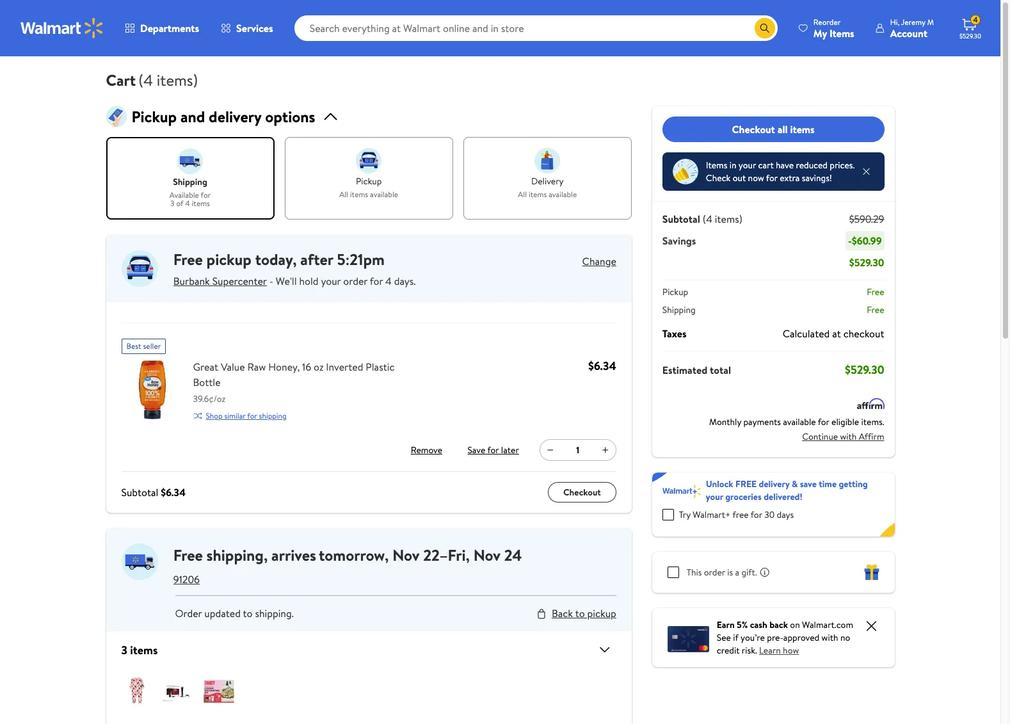 Task type: vqa. For each thing, say whether or not it's contained in the screenshot.
Axis Communications P3224-LVE Mk II  Vandal-Resistant Outdoor Network Dome Camera with Night Vision IMAGE
no



Task type: describe. For each thing, give the bounding box(es) containing it.
services button
[[210, 13, 284, 44]]

1 vertical spatial your
[[321, 274, 341, 288]]

today, after 5:21pm element
[[255, 249, 385, 270]]

learn how link
[[760, 644, 799, 657]]

shipping.
[[255, 607, 294, 621]]

shipping
[[663, 304, 696, 316]]

learn how
[[760, 644, 799, 657]]

capital one credit card image
[[668, 623, 709, 652]]

jeremy
[[902, 16, 926, 27]]

approved
[[784, 631, 820, 644]]

departments button
[[114, 13, 210, 44]]

great value raw honey, 16 oz inverted plastic bottle link
[[193, 359, 420, 390]]

reduced price image
[[673, 159, 699, 184]]

unlock
[[706, 478, 734, 491]]

available for delivery
[[549, 189, 577, 199]]

dismiss capital one banner image
[[864, 619, 880, 634]]

your inside unlock free delivery & save time getting your groceries delivered!
[[706, 491, 724, 503]]

available
[[170, 189, 199, 200]]

savings
[[663, 234, 696, 248]]

checkout button
[[548, 482, 617, 503]]

burbank
[[173, 274, 210, 288]]

3 items
[[121, 642, 158, 658]]

pickup and delivery options
[[132, 106, 315, 127]]

4 $529.30
[[960, 14, 982, 40]]

check
[[706, 172, 731, 184]]

credit
[[717, 644, 740, 657]]

2 to from the left
[[576, 607, 585, 621]]

account
[[891, 26, 928, 40]]

2 vertical spatial $529.30
[[845, 362, 885, 378]]

0 vertical spatial $529.30
[[960, 31, 982, 40]]

calculated at checkout
[[783, 327, 885, 341]]

and
[[181, 106, 205, 127]]

view all items image
[[592, 642, 613, 658]]

all for delivery
[[518, 189, 527, 199]]

shop similar for shipping
[[206, 411, 287, 422]]

items for delivery
[[529, 189, 547, 199]]

estimated total
[[663, 363, 731, 377]]

reorder
[[814, 16, 841, 27]]

4 inside 4 $529.30
[[974, 14, 978, 25]]

cash
[[750, 619, 768, 631]]

supercenter
[[212, 274, 267, 288]]

for inside shipping available for 3 of 4 items
[[201, 189, 211, 200]]

order
[[175, 607, 202, 621]]

options
[[265, 106, 315, 127]]

2 horizontal spatial pickup
[[588, 607, 617, 621]]

items in your cart have reduced prices. check out now for extra savings!
[[706, 159, 855, 184]]

your inside items in your cart have reduced prices. check out now for extra savings!
[[739, 159, 756, 172]]

earn 5% cash back on walmart.com
[[717, 619, 854, 631]]

items.
[[862, 416, 885, 428]]

checkout
[[844, 327, 885, 341]]

1 nov from the left
[[393, 544, 420, 566]]

checkout for checkout
[[564, 486, 601, 499]]

gifting image
[[864, 565, 880, 580]]

best seller
[[126, 341, 161, 352]]

shipping available for 3 of 4 items
[[170, 175, 211, 209]]

services
[[236, 21, 273, 35]]

shipping inside free shipping , arrives tomorrow, nov 22–fri, nov 24 91206
[[207, 544, 264, 566]]

groceries
[[726, 491, 762, 503]]

order updated to shipping.
[[175, 607, 294, 621]]

estimated
[[663, 363, 708, 377]]

&
[[792, 478, 798, 491]]

best
[[126, 341, 141, 352]]

on
[[790, 619, 800, 631]]

1
[[577, 444, 580, 457]]

fancy sprinkles what the elf holiday dessert decorating kit, 12.1 oz with addon services image
[[203, 676, 234, 707]]

risk.
[[742, 644, 757, 657]]

0 horizontal spatial order
[[343, 274, 368, 288]]

cart
[[106, 69, 136, 91]]

items inside items in your cart have reduced prices. check out now for extra savings!
[[706, 159, 728, 172]]

oz
[[314, 360, 324, 374]]

delivery for unlock
[[759, 478, 790, 491]]

intent image for shipping image
[[177, 149, 203, 174]]

hold
[[299, 274, 319, 288]]

hi,
[[891, 16, 900, 27]]

later
[[501, 444, 519, 457]]

-$60.99
[[848, 234, 882, 248]]

back to pickup button
[[552, 607, 617, 621]]

91206
[[173, 573, 200, 587]]

monthly
[[710, 416, 742, 428]]

gift.
[[742, 566, 757, 579]]

items) for subtotal (4 items)
[[715, 212, 743, 226]]

checkout all items button
[[663, 117, 885, 142]]

now
[[748, 172, 765, 184]]

you're
[[741, 631, 765, 644]]

pickup inside pickup all items available
[[356, 175, 382, 188]]

tomorrow,
[[319, 544, 389, 566]]

1 to from the left
[[243, 607, 253, 621]]

checkout all items
[[732, 122, 815, 136]]

subtotal for subtotal (4 items)
[[663, 212, 700, 226]]

inverted
[[326, 360, 363, 374]]

back
[[770, 619, 788, 631]]

for left 30
[[751, 508, 763, 521]]

after
[[301, 249, 333, 270]]

for inside items in your cart have reduced prices. check out now for extra savings!
[[766, 172, 778, 184]]

shop
[[206, 411, 223, 422]]

this order is a gift.
[[687, 566, 757, 579]]

91206 button
[[173, 573, 200, 587]]

is
[[728, 566, 733, 579]]

5%
[[737, 619, 748, 631]]

earn
[[717, 619, 735, 631]]

at
[[833, 327, 841, 341]]

we'll
[[276, 274, 297, 288]]

walmart+
[[693, 508, 731, 521]]

22–fri,
[[423, 544, 470, 566]]

affirm image
[[858, 398, 885, 409]]

learn more about gifting image
[[760, 567, 770, 578]]

continue
[[803, 430, 838, 443]]

delivered!
[[764, 491, 803, 503]]

with inside monthly payments available for eligible items. continue with affirm
[[841, 430, 857, 443]]

items) for cart (4 items)
[[157, 69, 198, 91]]

1 vertical spatial $529.30
[[850, 256, 885, 270]]

pickup for pickup
[[663, 286, 689, 298]]

learn
[[760, 644, 781, 657]]

back
[[552, 607, 573, 621]]

of
[[176, 198, 183, 209]]

subtotal $6.34
[[121, 486, 186, 500]]

1 horizontal spatial $6.34
[[589, 358, 617, 374]]

great value raw honey, 16 oz inverted plastic bottle 39.6¢/oz
[[193, 360, 395, 405]]

items inside 'reorder my items'
[[830, 26, 855, 40]]



Task type: locate. For each thing, give the bounding box(es) containing it.
increase quantity great value raw honey, 16 oz inverted plastic bottle, current quantity 1 image
[[601, 445, 611, 455]]

reorder my items
[[814, 16, 855, 40]]

pickup and delivery options button
[[106, 106, 632, 127]]

delivery inside "delivery all items available"
[[532, 175, 564, 188]]

for right "save"
[[488, 444, 499, 457]]

items down "intent image for pickup"
[[350, 189, 368, 199]]

4 inside shipping available for 3 of 4 items
[[185, 198, 190, 209]]

list
[[106, 137, 632, 220]]

(4
[[138, 69, 153, 91], [703, 212, 713, 226]]

1 horizontal spatial items)
[[715, 212, 743, 226]]

1 horizontal spatial delivery
[[532, 175, 564, 188]]

0 vertical spatial -
[[848, 234, 852, 248]]

value
[[221, 360, 245, 374]]

total
[[710, 363, 731, 377]]

- left we'll on the left top of the page
[[270, 274, 273, 288]]

0 horizontal spatial 4
[[185, 198, 190, 209]]

1 vertical spatial with
[[822, 631, 839, 644]]

items inside "delivery all items available"
[[529, 189, 547, 199]]

decrease quantity great value raw honey, 16 oz inverted plastic bottle, current quantity 1 image
[[546, 445, 556, 455]]

items right my
[[830, 26, 855, 40]]

1 horizontal spatial order
[[704, 566, 726, 579]]

similar
[[224, 411, 246, 422]]

your right the hold
[[321, 274, 341, 288]]

2 horizontal spatial your
[[739, 159, 756, 172]]

2 vertical spatial 4
[[386, 274, 392, 288]]

1 vertical spatial -
[[270, 274, 273, 288]]

0 vertical spatial your
[[739, 159, 756, 172]]

1 vertical spatial items
[[706, 159, 728, 172]]

save for later
[[468, 444, 519, 457]]

1 vertical spatial checkout
[[564, 486, 601, 499]]

2 all from the left
[[518, 189, 527, 199]]

raw
[[248, 360, 266, 374]]

try walmart+ free for 30 days
[[679, 508, 794, 521]]

0 vertical spatial 3
[[170, 198, 175, 209]]

1 vertical spatial delivery
[[532, 175, 564, 188]]

0 vertical spatial with
[[841, 430, 857, 443]]

Try Walmart+ free for 30 days checkbox
[[663, 509, 674, 521]]

items) up 'and'
[[157, 69, 198, 91]]

0 vertical spatial subtotal
[[663, 212, 700, 226]]

1 horizontal spatial nov
[[474, 544, 501, 566]]

shop similar for shipping button
[[206, 411, 297, 422]]

4 right m
[[974, 14, 978, 25]]

4 right of
[[185, 198, 190, 209]]

departments
[[140, 21, 199, 35]]

available inside monthly payments available for eligible items. continue with affirm
[[783, 416, 816, 428]]

walmart image
[[20, 18, 104, 38]]

0 horizontal spatial checkout
[[564, 486, 601, 499]]

$6.34
[[589, 358, 617, 374], [161, 486, 186, 500]]

$529.30
[[960, 31, 982, 40], [850, 256, 885, 270], [845, 362, 885, 378]]

shipping inside shipping available for 3 of 4 items
[[173, 175, 207, 188]]

0 horizontal spatial 3
[[121, 642, 127, 658]]

1 vertical spatial 4
[[185, 198, 190, 209]]

search icon image
[[760, 23, 770, 33]]

carter's child of mine toddler christmas one-piece pajamas, sizes 12m-5t with addon services image
[[121, 676, 152, 707]]

2 horizontal spatial 4
[[974, 14, 978, 25]]

continue with affirm link
[[803, 427, 885, 447]]

banner
[[652, 473, 895, 537]]

2 nov from the left
[[474, 544, 501, 566]]

pickup up shipping
[[663, 286, 689, 298]]

cart (4 items)
[[106, 69, 198, 91]]

items up carter's child of mine toddler christmas one-piece pajamas, sizes 12m-5t with addon services image
[[130, 642, 158, 658]]

list containing pickup
[[106, 137, 632, 220]]

remove button
[[406, 440, 447, 461]]

items)
[[157, 69, 198, 91], [715, 212, 743, 226]]

pickup
[[132, 106, 177, 127], [663, 286, 689, 298]]

nov left '22–fri,'
[[393, 544, 420, 566]]

available down "intent image for pickup"
[[370, 189, 398, 199]]

1 horizontal spatial pickup
[[663, 286, 689, 298]]

prices.
[[830, 159, 855, 172]]

pickup all items available
[[340, 175, 398, 199]]

0 vertical spatial items
[[830, 26, 855, 40]]

extra
[[780, 172, 800, 184]]

change button
[[583, 254, 617, 268]]

4 left the days.
[[386, 274, 392, 288]]

available down intent image for delivery
[[549, 189, 577, 199]]

0 vertical spatial delivery
[[209, 106, 262, 127]]

1 horizontal spatial 4
[[386, 274, 392, 288]]

your
[[739, 159, 756, 172], [321, 274, 341, 288], [706, 491, 724, 503]]

Search search field
[[294, 15, 778, 41]]

best seller alert
[[121, 334, 166, 354]]

0 horizontal spatial $6.34
[[161, 486, 186, 500]]

all inside "delivery all items available"
[[518, 189, 527, 199]]

to right back
[[576, 607, 585, 621]]

1 vertical spatial order
[[704, 566, 726, 579]]

payments
[[744, 416, 781, 428]]

available inside pickup all items available
[[370, 189, 398, 199]]

1 vertical spatial pickup
[[207, 249, 252, 270]]

days.
[[394, 274, 416, 288]]

close nudge image
[[862, 167, 872, 177]]

1 horizontal spatial 3
[[170, 198, 175, 209]]

order down 5:21pm
[[343, 274, 368, 288]]

1 horizontal spatial to
[[576, 607, 585, 621]]

1 horizontal spatial with
[[841, 430, 857, 443]]

2 vertical spatial pickup
[[588, 607, 617, 621]]

playstation 5 disc console - marvel's spider-man 2 bundle with addon services image
[[162, 676, 193, 707]]

1 horizontal spatial subtotal
[[663, 212, 700, 226]]

2 vertical spatial delivery
[[759, 478, 790, 491]]

pickup for pickup and delivery options
[[132, 106, 177, 127]]

24
[[505, 544, 522, 566]]

0 horizontal spatial all
[[340, 189, 348, 199]]

your right in
[[739, 159, 756, 172]]

shipping
[[173, 175, 207, 188], [259, 411, 287, 422], [207, 544, 264, 566]]

(4 for subtotal
[[703, 212, 713, 226]]

0 vertical spatial (4
[[138, 69, 153, 91]]

0 horizontal spatial pickup
[[207, 249, 252, 270]]

0 vertical spatial order
[[343, 274, 368, 288]]

2 horizontal spatial delivery
[[759, 478, 790, 491]]

intent image for pickup image
[[356, 148, 382, 174]]

all inside pickup all items available
[[340, 189, 348, 199]]

for down 5:21pm
[[370, 274, 383, 288]]

30
[[765, 508, 775, 521]]

delivery all items available
[[518, 175, 577, 199]]

$529.30 right hi, jeremy m account
[[960, 31, 982, 40]]

to right updated
[[243, 607, 253, 621]]

days
[[777, 508, 794, 521]]

pickup
[[356, 175, 382, 188], [207, 249, 252, 270], [588, 607, 617, 621]]

0 horizontal spatial with
[[822, 631, 839, 644]]

pickup down cart (4 items)
[[132, 106, 177, 127]]

delivery for pickup
[[209, 106, 262, 127]]

change
[[583, 254, 617, 268]]

walmart plus image
[[663, 485, 701, 498]]

0 horizontal spatial your
[[321, 274, 341, 288]]

- down "$590.29" on the top of the page
[[848, 234, 852, 248]]

3 left of
[[170, 198, 175, 209]]

hi, jeremy m account
[[891, 16, 934, 40]]

pickup up burbank supercenter button
[[207, 249, 252, 270]]

Walmart Site-Wide search field
[[294, 15, 778, 41]]

subtotal
[[663, 212, 700, 226], [121, 486, 158, 500]]

arrives
[[272, 544, 316, 566]]

items inside pickup all items available
[[350, 189, 368, 199]]

0 horizontal spatial delivery
[[209, 106, 262, 127]]

free shipping, arrives tomorrow, nov 22 to fri, nov 24 91206 element
[[106, 528, 632, 595]]

see
[[717, 631, 731, 644]]

bottle
[[193, 375, 221, 389]]

1 horizontal spatial all
[[518, 189, 527, 199]]

1 horizontal spatial -
[[848, 234, 852, 248]]

0 vertical spatial checkout
[[732, 122, 775, 136]]

all for pickup
[[340, 189, 348, 199]]

for inside save for later button
[[488, 444, 499, 457]]

0 horizontal spatial pickup
[[132, 106, 177, 127]]

free pickup today, after 5:21pm
[[173, 249, 385, 270]]

pickup down "intent image for pickup"
[[356, 175, 382, 188]]

1 vertical spatial subtotal
[[121, 486, 158, 500]]

$529.30 up affirm icon
[[845, 362, 885, 378]]

0 vertical spatial pickup
[[356, 175, 382, 188]]

2 vertical spatial your
[[706, 491, 724, 503]]

delivery
[[209, 106, 262, 127], [532, 175, 564, 188], [759, 478, 790, 491]]

available for pickup
[[370, 189, 398, 199]]

1 horizontal spatial items
[[830, 26, 855, 40]]

with left no
[[822, 631, 839, 644]]

savings!
[[802, 172, 833, 184]]

1 all from the left
[[340, 189, 348, 199]]

2 horizontal spatial available
[[783, 416, 816, 428]]

0 horizontal spatial to
[[243, 607, 253, 621]]

fulfillment logo image
[[121, 544, 158, 580]]

your up the walmart+
[[706, 491, 724, 503]]

items for pickup
[[350, 189, 368, 199]]

items down intent image for delivery
[[529, 189, 547, 199]]

delivery left '&'
[[759, 478, 790, 491]]

items right of
[[192, 198, 210, 209]]

pre-
[[767, 631, 784, 644]]

items inside button
[[791, 122, 815, 136]]

This order is a gift. checkbox
[[668, 567, 679, 578]]

pickup up view all items icon
[[588, 607, 617, 621]]

banner containing unlock free delivery & save time getting your groceries delivered!
[[652, 473, 895, 537]]

m
[[928, 16, 934, 27]]

,
[[264, 544, 268, 566]]

subtotal (4 items)
[[663, 212, 743, 226]]

1 vertical spatial (4
[[703, 212, 713, 226]]

with inside see if you're pre-approved with no credit risk.
[[822, 631, 839, 644]]

items inside shipping available for 3 of 4 items
[[192, 198, 210, 209]]

available inside "delivery all items available"
[[549, 189, 577, 199]]

1 horizontal spatial checkout
[[732, 122, 775, 136]]

1 horizontal spatial (4
[[703, 212, 713, 226]]

intent image for delivery image
[[535, 148, 561, 174]]

try
[[679, 508, 691, 521]]

updated
[[204, 607, 241, 621]]

0 horizontal spatial items
[[706, 159, 728, 172]]

with down eligible
[[841, 430, 857, 443]]

0 vertical spatial 4
[[974, 14, 978, 25]]

3 up carter's child of mine toddler christmas one-piece pajamas, sizes 12m-5t with addon services image
[[121, 642, 127, 658]]

free inside free shipping , arrives tomorrow, nov 22–fri, nov 24 91206
[[173, 544, 203, 566]]

order left is
[[704, 566, 726, 579]]

my
[[814, 26, 827, 40]]

1 horizontal spatial available
[[549, 189, 577, 199]]

1 vertical spatial 3
[[121, 642, 127, 658]]

1 horizontal spatial pickup
[[356, 175, 382, 188]]

plastic
[[366, 360, 395, 374]]

3 inside shipping available for 3 of 4 items
[[170, 198, 175, 209]]

(4 for cart
[[138, 69, 153, 91]]

(4 down check
[[703, 212, 713, 226]]

walmart.com
[[802, 619, 854, 631]]

nov left 24
[[474, 544, 501, 566]]

delivery down intent image for delivery
[[532, 175, 564, 188]]

1 vertical spatial pickup
[[663, 286, 689, 298]]

for right similar
[[247, 411, 257, 422]]

$60.99
[[852, 234, 882, 248]]

save for later button
[[465, 440, 522, 461]]

remove
[[411, 444, 443, 457]]

for inside monthly payments available for eligible items. continue with affirm
[[818, 416, 830, 428]]

shipping up order updated to shipping.
[[207, 544, 264, 566]]

shipping right similar
[[259, 411, 287, 422]]

monthly payments available for eligible items. continue with affirm
[[710, 416, 885, 443]]

1 vertical spatial shipping
[[259, 411, 287, 422]]

1 vertical spatial items)
[[715, 212, 743, 226]]

see if you're pre-approved with no credit risk.
[[717, 631, 851, 657]]

all
[[340, 189, 348, 199], [518, 189, 527, 199]]

free
[[736, 478, 757, 491]]

have
[[776, 159, 794, 172]]

1 vertical spatial $6.34
[[161, 486, 186, 500]]

items for checkout
[[791, 122, 815, 136]]

items) down check
[[715, 212, 743, 226]]

free
[[733, 508, 749, 521]]

save
[[800, 478, 817, 491]]

0 vertical spatial $6.34
[[589, 358, 617, 374]]

save
[[468, 444, 486, 457]]

back to pickup
[[552, 607, 617, 621]]

delivery inside unlock free delivery & save time getting your groceries delivered!
[[759, 478, 790, 491]]

0 horizontal spatial -
[[270, 274, 273, 288]]

items right all
[[791, 122, 815, 136]]

$529.30 down $60.99
[[850, 256, 885, 270]]

out
[[733, 172, 746, 184]]

0 horizontal spatial nov
[[393, 544, 420, 566]]

if
[[733, 631, 739, 644]]

checkout for checkout all items
[[732, 122, 775, 136]]

subtotal for subtotal $6.34
[[121, 486, 158, 500]]

checkout down 1
[[564, 486, 601, 499]]

delivery right 'and'
[[209, 106, 262, 127]]

0 vertical spatial shipping
[[173, 175, 207, 188]]

0 vertical spatial pickup
[[132, 106, 177, 127]]

1 horizontal spatial your
[[706, 491, 724, 503]]

0 horizontal spatial subtotal
[[121, 486, 158, 500]]

great value raw honey, 16 oz inverted plastic bottle, with add-on services, 39.6¢/oz, 1 in cart image
[[121, 359, 183, 421]]

0 vertical spatial items)
[[157, 69, 198, 91]]

in
[[730, 159, 737, 172]]

available up continue
[[783, 416, 816, 428]]

checkout left all
[[732, 122, 775, 136]]

cart_gic_illustration image
[[106, 106, 126, 127]]

(4 right 'cart' at the left of the page
[[138, 69, 153, 91]]

free
[[173, 249, 203, 270], [867, 286, 885, 298], [867, 304, 885, 316], [173, 544, 203, 566]]

for right now on the right top of the page
[[766, 172, 778, 184]]

items left in
[[706, 159, 728, 172]]

shipping up available
[[173, 175, 207, 188]]

unlock free delivery & save time getting your groceries delivered!
[[706, 478, 868, 503]]

0 horizontal spatial items)
[[157, 69, 198, 91]]

getting
[[839, 478, 868, 491]]

for up continue
[[818, 416, 830, 428]]

0 horizontal spatial available
[[370, 189, 398, 199]]

0 horizontal spatial (4
[[138, 69, 153, 91]]

2 vertical spatial shipping
[[207, 544, 264, 566]]

for right available
[[201, 189, 211, 200]]



